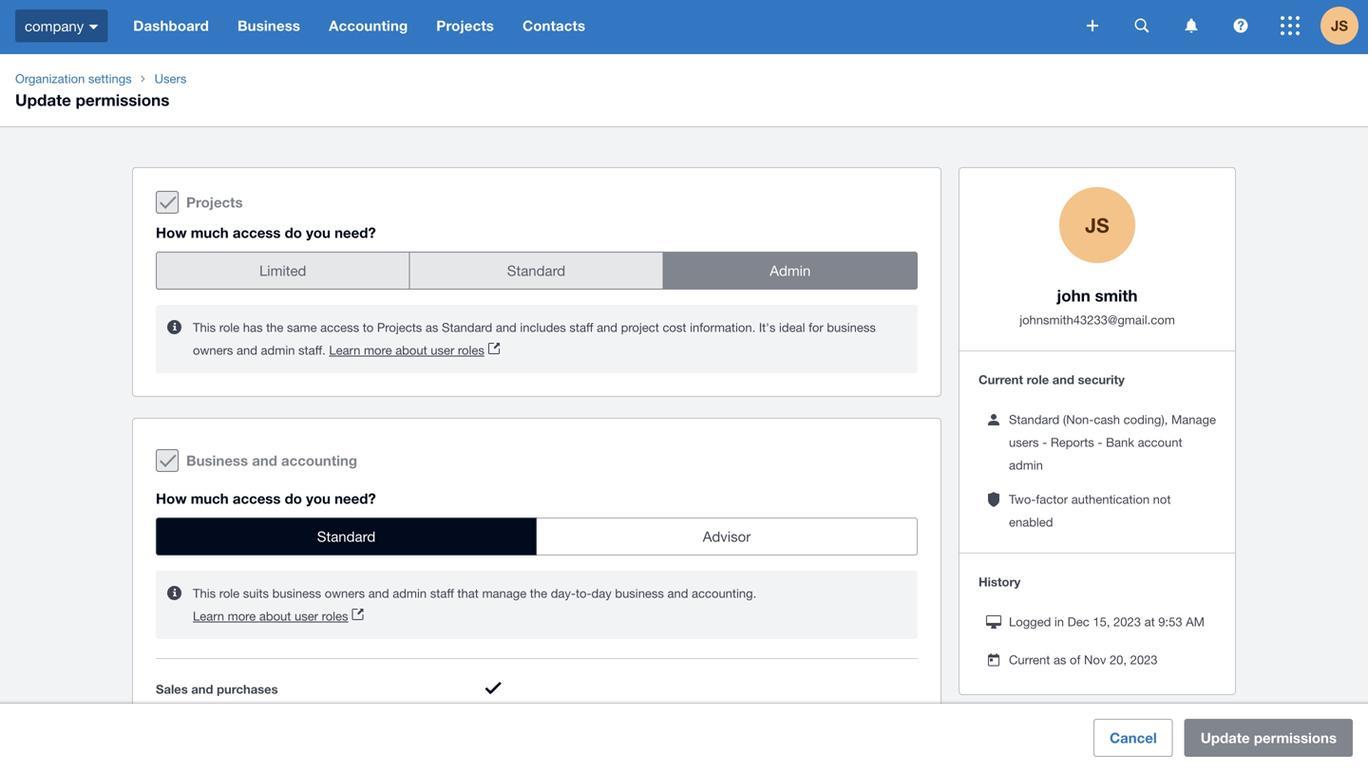 Task type: vqa. For each thing, say whether or not it's contained in the screenshot.
bottommost NEED?
yes



Task type: locate. For each thing, give the bounding box(es) containing it.
business right 'day' at bottom left
[[615, 587, 664, 601]]

this left suits
[[193, 587, 216, 601]]

0 vertical spatial learn
[[329, 343, 361, 358]]

0 vertical spatial access
[[233, 224, 281, 241]]

2 how much access do you need? from the top
[[156, 491, 376, 508]]

to
[[363, 320, 374, 335]]

2 how from the top
[[156, 491, 187, 508]]

role for and
[[1027, 373, 1050, 387]]

1 horizontal spatial more
[[364, 343, 392, 358]]

update down 'organization'
[[15, 90, 71, 109]]

organization settings link
[[8, 69, 139, 88]]

need?
[[335, 224, 376, 241], [335, 491, 376, 508]]

and left that
[[369, 587, 389, 601]]

-
[[1043, 435, 1048, 450], [1098, 435, 1103, 450]]

2 horizontal spatial projects
[[437, 17, 494, 34]]

this left has
[[193, 320, 216, 335]]

1 vertical spatial do
[[285, 491, 302, 508]]

1 vertical spatial staff
[[430, 587, 454, 601]]

much
[[191, 224, 229, 241], [191, 491, 229, 508]]

about
[[396, 343, 427, 358], [259, 609, 291, 624]]

0 vertical spatial much
[[191, 224, 229, 241]]

1 horizontal spatial staff
[[570, 320, 594, 335]]

accounting.
[[692, 587, 757, 601]]

0 vertical spatial how
[[156, 224, 187, 241]]

roles
[[458, 343, 485, 358], [322, 609, 348, 624]]

1 do from the top
[[285, 224, 302, 241]]

2 you from the top
[[306, 491, 331, 508]]

1 vertical spatial learn
[[193, 609, 224, 624]]

0 vertical spatial you
[[306, 224, 331, 241]]

how
[[156, 224, 187, 241], [156, 491, 187, 508]]

0 vertical spatial update
[[15, 90, 71, 109]]

staff right the includes
[[570, 320, 594, 335]]

2023 left the at
[[1114, 615, 1142, 630]]

staff inside this role suits business owners and admin staff that manage the day-to-day business and accounting. learn more about user roles
[[430, 587, 454, 601]]

reports
[[1051, 435, 1095, 450]]

how much access do you need? for business and accounting
[[156, 491, 376, 508]]

1 vertical spatial this
[[193, 587, 216, 601]]

2 horizontal spatial business
[[827, 320, 876, 335]]

current for current as of nov 20, 2023
[[1010, 653, 1051, 668]]

option group up the includes
[[156, 252, 918, 290]]

0 horizontal spatial learn
[[193, 609, 224, 624]]

cancel
[[1110, 730, 1158, 747]]

1 vertical spatial about
[[259, 609, 291, 624]]

0 vertical spatial the
[[266, 320, 284, 335]]

2 need? from the top
[[335, 491, 376, 508]]

0 vertical spatial staff
[[570, 320, 594, 335]]

access for projects
[[233, 224, 281, 241]]

factor
[[1037, 492, 1069, 507]]

day-
[[551, 587, 576, 601]]

0 horizontal spatial as
[[426, 320, 439, 335]]

account
[[1138, 435, 1183, 450]]

standard up the includes
[[507, 262, 566, 279]]

johnsmith43233@gmail.com
[[1020, 313, 1176, 327]]

update inside button
[[1201, 730, 1251, 747]]

as up learn more about user roles
[[426, 320, 439, 335]]

1 vertical spatial how much access do you need?
[[156, 491, 376, 508]]

0 vertical spatial option group
[[156, 252, 918, 290]]

of
[[1070, 653, 1081, 668]]

do down business and accounting
[[285, 491, 302, 508]]

1 vertical spatial much
[[191, 491, 229, 508]]

js
[[1332, 17, 1349, 34], [1086, 213, 1110, 237]]

business right for
[[827, 320, 876, 335]]

the
[[266, 320, 284, 335], [530, 587, 548, 601]]

0 vertical spatial learn more about user roles link
[[329, 339, 500, 362]]

staff left that
[[430, 587, 454, 601]]

1 horizontal spatial user
[[431, 343, 455, 358]]

0 horizontal spatial more
[[228, 609, 256, 624]]

business right suits
[[272, 587, 321, 601]]

0 vertical spatial as
[[426, 320, 439, 335]]

as inside this role has the same access to projects as standard and includes staff and project cost information. it's ideal for business owners and admin staff.
[[426, 320, 439, 335]]

dashboard link
[[119, 0, 223, 54]]

owners inside this role has the same access to projects as standard and includes staff and project cost information. it's ideal for business owners and admin staff.
[[193, 343, 233, 358]]

0 horizontal spatial js
[[1086, 213, 1110, 237]]

0 vertical spatial 2023
[[1114, 615, 1142, 630]]

1 vertical spatial as
[[1054, 653, 1067, 668]]

this role has the same access to projects as standard and includes staff and project cost information. it's ideal for business owners and admin staff.
[[193, 320, 876, 358]]

0 vertical spatial do
[[285, 224, 302, 241]]

2 do from the top
[[285, 491, 302, 508]]

2 option group from the top
[[156, 518, 918, 556]]

how much access do you need?
[[156, 224, 376, 241], [156, 491, 376, 508]]

user inside this role suits business owners and admin staff that manage the day-to-day business and accounting. learn more about user roles
[[295, 609, 318, 624]]

9:53
[[1159, 615, 1183, 630]]

1 vertical spatial the
[[530, 587, 548, 601]]

2 vertical spatial projects
[[377, 320, 422, 335]]

access left to
[[321, 320, 359, 335]]

1 horizontal spatial update
[[1201, 730, 1251, 747]]

1 vertical spatial access
[[321, 320, 359, 335]]

svg image
[[89, 24, 98, 29]]

0 vertical spatial need?
[[335, 224, 376, 241]]

0 vertical spatial about
[[396, 343, 427, 358]]

learn right staff.
[[329, 343, 361, 358]]

learn more about user roles link for projects
[[329, 339, 500, 362]]

1 how much access do you need? from the top
[[156, 224, 376, 241]]

0 horizontal spatial admin
[[261, 343, 295, 358]]

dashboard
[[133, 17, 209, 34]]

0 horizontal spatial update
[[15, 90, 71, 109]]

0 horizontal spatial permissions
[[76, 90, 170, 109]]

0 horizontal spatial update permissions
[[15, 90, 170, 109]]

business for business and accounting
[[186, 452, 248, 470]]

and left project
[[597, 320, 618, 335]]

0 vertical spatial how much access do you need?
[[156, 224, 376, 241]]

1 vertical spatial option group
[[156, 518, 918, 556]]

1 vertical spatial current
[[1010, 653, 1051, 668]]

business inside business popup button
[[238, 17, 301, 34]]

this for this role has the same access to projects as standard and includes staff and project cost information. it's ideal for business owners and admin staff.
[[193, 320, 216, 335]]

2 much from the top
[[191, 491, 229, 508]]

manage
[[1172, 413, 1217, 427]]

2 horizontal spatial admin
[[1010, 458, 1044, 473]]

0 horizontal spatial staff
[[430, 587, 454, 601]]

0 vertical spatial more
[[364, 343, 392, 358]]

you for business and accounting
[[306, 491, 331, 508]]

1 vertical spatial learn more about user roles link
[[193, 606, 364, 628]]

1 vertical spatial update
[[1201, 730, 1251, 747]]

2 vertical spatial role
[[219, 587, 240, 601]]

1 how from the top
[[156, 224, 187, 241]]

svg image
[[1281, 16, 1300, 35], [1136, 19, 1150, 33], [1186, 19, 1198, 33], [1234, 19, 1249, 33], [1087, 20, 1099, 31]]

standard up learn more about user roles
[[442, 320, 493, 335]]

0 horizontal spatial business
[[272, 587, 321, 601]]

1 horizontal spatial js
[[1332, 17, 1349, 34]]

standard
[[507, 262, 566, 279], [442, 320, 493, 335], [1010, 413, 1060, 427], [317, 529, 376, 545]]

owners
[[193, 343, 233, 358], [325, 587, 365, 601]]

need? for business and accounting
[[335, 491, 376, 508]]

organization settings
[[15, 71, 132, 86]]

learn up the sales and purchases
[[193, 609, 224, 624]]

the left day-
[[530, 587, 548, 601]]

1 horizontal spatial projects
[[377, 320, 422, 335]]

2023 right "20,"
[[1131, 653, 1158, 668]]

access down business and accounting
[[233, 491, 281, 508]]

update
[[15, 90, 71, 109], [1201, 730, 1251, 747]]

1 horizontal spatial the
[[530, 587, 548, 601]]

do up "limited"
[[285, 224, 302, 241]]

you down accounting
[[306, 491, 331, 508]]

standard down accounting
[[317, 529, 376, 545]]

0 horizontal spatial roles
[[322, 609, 348, 624]]

option group for business and accounting
[[156, 518, 918, 556]]

coding)
[[1124, 413, 1165, 427]]

as left of
[[1054, 653, 1067, 668]]

how much access do you need? down business and accounting
[[156, 491, 376, 508]]

1 vertical spatial you
[[306, 491, 331, 508]]

0 horizontal spatial owners
[[193, 343, 233, 358]]

access up "limited"
[[233, 224, 281, 241]]

1 vertical spatial how
[[156, 491, 187, 508]]

this inside this role has the same access to projects as standard and includes staff and project cost information. it's ideal for business owners and admin staff.
[[193, 320, 216, 335]]

2 vertical spatial access
[[233, 491, 281, 508]]

0 horizontal spatial user
[[295, 609, 318, 624]]

1 vertical spatial projects
[[186, 194, 243, 211]]

limited
[[259, 262, 307, 279]]

company button
[[0, 0, 119, 54]]

1 horizontal spatial about
[[396, 343, 427, 358]]

you for projects
[[306, 224, 331, 241]]

how much access do you need? for projects
[[156, 224, 376, 241]]

0 vertical spatial projects
[[437, 17, 494, 34]]

sales and purchases
[[156, 683, 278, 697]]

this
[[193, 320, 216, 335], [193, 587, 216, 601]]

current role and security
[[979, 373, 1125, 387]]

2 vertical spatial admin
[[393, 587, 427, 601]]

role inside this role suits business owners and admin staff that manage the day-to-day business and accounting. learn more about user roles
[[219, 587, 240, 601]]

standard up users
[[1010, 413, 1060, 427]]

- right users
[[1043, 435, 1048, 450]]

about inside 'link'
[[396, 343, 427, 358]]

1 vertical spatial business
[[186, 452, 248, 470]]

users
[[155, 71, 187, 86]]

option group up day-
[[156, 518, 918, 556]]

admin
[[770, 262, 811, 279]]

business for business
[[238, 17, 301, 34]]

0 horizontal spatial about
[[259, 609, 291, 624]]

learn more about user roles
[[329, 343, 485, 358]]

1 horizontal spatial -
[[1098, 435, 1103, 450]]

1 vertical spatial roles
[[322, 609, 348, 624]]

as
[[426, 320, 439, 335], [1054, 653, 1067, 668]]

1 vertical spatial user
[[295, 609, 318, 624]]

accounting button
[[315, 0, 422, 54]]

this inside this role suits business owners and admin staff that manage the day-to-day business and accounting. learn more about user roles
[[193, 587, 216, 601]]

,
[[1165, 413, 1169, 427]]

more inside this role suits business owners and admin staff that manage the day-to-day business and accounting. learn more about user roles
[[228, 609, 256, 624]]

0 vertical spatial this
[[193, 320, 216, 335]]

admin down users
[[1010, 458, 1044, 473]]

more
[[364, 343, 392, 358], [228, 609, 256, 624]]

2 - from the left
[[1098, 435, 1103, 450]]

role left security
[[1027, 373, 1050, 387]]

current for current role and security
[[979, 373, 1024, 387]]

option group containing standard
[[156, 518, 918, 556]]

current up users
[[979, 373, 1024, 387]]

0 vertical spatial owners
[[193, 343, 233, 358]]

1 horizontal spatial as
[[1054, 653, 1067, 668]]

learn more about user roles link down suits
[[193, 606, 364, 628]]

information.
[[690, 320, 756, 335]]

2023
[[1114, 615, 1142, 630], [1131, 653, 1158, 668]]

accounting
[[329, 17, 408, 34]]

admin inside this role has the same access to projects as standard and includes staff and project cost information. it's ideal for business owners and admin staff.
[[261, 343, 295, 358]]

admin
[[261, 343, 295, 358], [1010, 458, 1044, 473], [393, 587, 427, 601]]

user
[[431, 343, 455, 358], [295, 609, 318, 624]]

role left has
[[219, 320, 240, 335]]

1 vertical spatial owners
[[325, 587, 365, 601]]

and
[[496, 320, 517, 335], [597, 320, 618, 335], [237, 343, 258, 358], [1053, 373, 1075, 387], [252, 452, 277, 470], [369, 587, 389, 601], [668, 587, 689, 601], [191, 683, 213, 697]]

and right sales
[[191, 683, 213, 697]]

1 horizontal spatial admin
[[393, 587, 427, 601]]

current down "logged"
[[1010, 653, 1051, 668]]

the right has
[[266, 320, 284, 335]]

0 vertical spatial business
[[238, 17, 301, 34]]

1 much from the top
[[191, 224, 229, 241]]

settings
[[88, 71, 132, 86]]

business inside this role has the same access to projects as standard and includes staff and project cost information. it's ideal for business owners and admin staff.
[[827, 320, 876, 335]]

1 horizontal spatial business
[[615, 587, 664, 601]]

bank account admin
[[1010, 435, 1183, 473]]

about inside this role suits business owners and admin staff that manage the day-to-day business and accounting. learn more about user roles
[[259, 609, 291, 624]]

1 vertical spatial role
[[1027, 373, 1050, 387]]

permissions inside button
[[1255, 730, 1338, 747]]

1 need? from the top
[[335, 224, 376, 241]]

role left suits
[[219, 587, 240, 601]]

0 vertical spatial role
[[219, 320, 240, 335]]

need? for projects
[[335, 224, 376, 241]]

learn more about user roles link down to
[[329, 339, 500, 362]]

logged
[[1010, 615, 1052, 630]]

update permissions
[[15, 90, 170, 109], [1201, 730, 1338, 747]]

you
[[306, 224, 331, 241], [306, 491, 331, 508]]

1 vertical spatial more
[[228, 609, 256, 624]]

staff
[[570, 320, 594, 335], [430, 587, 454, 601]]

2 this from the top
[[193, 587, 216, 601]]

roles inside this role suits business owners and admin staff that manage the day-to-day business and accounting. learn more about user roles
[[322, 609, 348, 624]]

permissions
[[76, 90, 170, 109], [1255, 730, 1338, 747]]

0 horizontal spatial the
[[266, 320, 284, 335]]

0 vertical spatial current
[[979, 373, 1024, 387]]

1 horizontal spatial owners
[[325, 587, 365, 601]]

0 vertical spatial permissions
[[76, 90, 170, 109]]

and left accounting
[[252, 452, 277, 470]]

1 horizontal spatial permissions
[[1255, 730, 1338, 747]]

option group containing limited
[[156, 252, 918, 290]]

0 vertical spatial admin
[[261, 343, 295, 358]]

role
[[219, 320, 240, 335], [1027, 373, 1050, 387], [219, 587, 240, 601]]

standard inside this role has the same access to projects as standard and includes staff and project cost information. it's ideal for business owners and admin staff.
[[442, 320, 493, 335]]

projects
[[437, 17, 494, 34], [186, 194, 243, 211], [377, 320, 422, 335]]

you up "limited"
[[306, 224, 331, 241]]

option group
[[156, 252, 918, 290], [156, 518, 918, 556]]

advisor
[[703, 529, 751, 545]]

0 horizontal spatial -
[[1043, 435, 1048, 450]]

1 vertical spatial admin
[[1010, 458, 1044, 473]]

1 you from the top
[[306, 224, 331, 241]]

and down has
[[237, 343, 258, 358]]

users link
[[147, 69, 194, 88]]

admin left that
[[393, 587, 427, 601]]

more down suits
[[228, 609, 256, 624]]

manage
[[482, 587, 527, 601]]

0 vertical spatial roles
[[458, 343, 485, 358]]

projects inside this role has the same access to projects as standard and includes staff and project cost information. it's ideal for business owners and admin staff.
[[377, 320, 422, 335]]

1 vertical spatial need?
[[335, 491, 376, 508]]

1 this from the top
[[193, 320, 216, 335]]

- left bank
[[1098, 435, 1103, 450]]

update right cancel in the bottom right of the page
[[1201, 730, 1251, 747]]

admin down same
[[261, 343, 295, 358]]

how much access do you need? up "limited"
[[156, 224, 376, 241]]

0 vertical spatial js
[[1332, 17, 1349, 34]]

1 option group from the top
[[156, 252, 918, 290]]

access
[[233, 224, 281, 241], [321, 320, 359, 335], [233, 491, 281, 508]]

and left accounting.
[[668, 587, 689, 601]]

role inside this role has the same access to projects as standard and includes staff and project cost information. it's ideal for business owners and admin staff.
[[219, 320, 240, 335]]

role for has
[[219, 320, 240, 335]]

1 vertical spatial permissions
[[1255, 730, 1338, 747]]

1 horizontal spatial update permissions
[[1201, 730, 1338, 747]]

users
[[1010, 435, 1040, 450]]

same
[[287, 320, 317, 335]]

update permissions inside update permissions button
[[1201, 730, 1338, 747]]

current
[[979, 373, 1024, 387], [1010, 653, 1051, 668]]

1 vertical spatial update permissions
[[1201, 730, 1338, 747]]

business
[[238, 17, 301, 34], [186, 452, 248, 470]]

more down to
[[364, 343, 392, 358]]

access inside this role has the same access to projects as standard and includes staff and project cost information. it's ideal for business owners and admin staff.
[[321, 320, 359, 335]]



Task type: describe. For each thing, give the bounding box(es) containing it.
20,
[[1110, 653, 1127, 668]]

do for projects
[[285, 224, 302, 241]]

logged in dec 15, 2023 at 9:53 am
[[1010, 615, 1205, 630]]

not
[[1154, 492, 1172, 507]]

for
[[809, 320, 824, 335]]

contacts
[[523, 17, 586, 34]]

john smith johnsmith43233@gmail.com
[[1020, 286, 1176, 327]]

and left security
[[1053, 373, 1075, 387]]

that
[[458, 587, 479, 601]]

ideal
[[779, 320, 806, 335]]

admin inside this role suits business owners and admin staff that manage the day-to-day business and accounting. learn more about user roles
[[393, 587, 427, 601]]

this role suits business owners and admin staff that manage the day-to-day business and accounting. learn more about user roles
[[193, 587, 757, 624]]

1 vertical spatial js
[[1086, 213, 1110, 237]]

projects button
[[422, 0, 509, 54]]

manage users
[[1010, 413, 1217, 450]]

and left the includes
[[496, 320, 517, 335]]

(non-
[[1064, 413, 1094, 427]]

contacts button
[[509, 0, 600, 54]]

security
[[1078, 373, 1125, 387]]

day
[[592, 587, 612, 601]]

cash
[[1094, 413, 1121, 427]]

company
[[25, 17, 84, 34]]

js button
[[1321, 0, 1369, 54]]

0 vertical spatial update permissions
[[15, 90, 170, 109]]

1 - from the left
[[1043, 435, 1048, 450]]

accounting
[[281, 452, 357, 470]]

how for business and accounting
[[156, 491, 187, 508]]

do for business and accounting
[[285, 491, 302, 508]]

authentication
[[1072, 492, 1150, 507]]

project
[[621, 320, 660, 335]]

cost
[[663, 320, 687, 335]]

1 horizontal spatial learn
[[329, 343, 361, 358]]

js inside the js popup button
[[1332, 17, 1349, 34]]

nov
[[1085, 653, 1107, 668]]

role for suits
[[219, 587, 240, 601]]

1 horizontal spatial roles
[[458, 343, 485, 358]]

it's
[[759, 320, 776, 335]]

this for this role suits business owners and admin staff that manage the day-to-day business and accounting. learn more about user roles
[[193, 587, 216, 601]]

am
[[1187, 615, 1205, 630]]

current as of nov 20, 2023
[[1010, 653, 1158, 668]]

business button
[[223, 0, 315, 54]]

sales
[[156, 683, 188, 697]]

access for business and accounting
[[233, 491, 281, 508]]

option group for projects
[[156, 252, 918, 290]]

enabled
[[1010, 515, 1054, 530]]

in
[[1055, 615, 1065, 630]]

1 vertical spatial 2023
[[1131, 653, 1158, 668]]

business and accounting
[[186, 452, 357, 470]]

two-
[[1010, 492, 1037, 507]]

organization
[[15, 71, 85, 86]]

cancel button
[[1094, 720, 1174, 758]]

0 horizontal spatial projects
[[186, 194, 243, 211]]

learn inside this role suits business owners and admin staff that manage the day-to-day business and accounting. learn more about user roles
[[193, 609, 224, 624]]

staff inside this role has the same access to projects as standard and includes staff and project cost information. it's ideal for business owners and admin staff.
[[570, 320, 594, 335]]

0 vertical spatial user
[[431, 343, 455, 358]]

owners inside this role suits business owners and admin staff that manage the day-to-day business and accounting. learn more about user roles
[[325, 587, 365, 601]]

smith
[[1096, 286, 1138, 305]]

standard (non-cash coding) ,
[[1010, 413, 1172, 427]]

the inside this role has the same access to projects as standard and includes staff and project cost information. it's ideal for business owners and admin staff.
[[266, 320, 284, 335]]

john
[[1058, 286, 1091, 305]]

- reports -
[[1040, 435, 1107, 450]]

bank
[[1107, 435, 1135, 450]]

has
[[243, 320, 263, 335]]

history
[[979, 575, 1021, 590]]

at
[[1145, 615, 1156, 630]]

15,
[[1094, 615, 1111, 630]]

to-
[[576, 587, 592, 601]]

much for business and accounting
[[191, 491, 229, 508]]

how for projects
[[156, 224, 187, 241]]

admin inside bank account admin
[[1010, 458, 1044, 473]]

two-factor authentication not enabled
[[1010, 492, 1172, 530]]

learn more about user roles link for business and accounting
[[193, 606, 364, 628]]

update permissions button
[[1185, 720, 1354, 758]]

dec
[[1068, 615, 1090, 630]]

projects inside dropdown button
[[437, 17, 494, 34]]

much for projects
[[191, 224, 229, 241]]

suits
[[243, 587, 269, 601]]

the inside this role suits business owners and admin staff that manage the day-to-day business and accounting. learn more about user roles
[[530, 587, 548, 601]]

purchases
[[217, 683, 278, 697]]

staff.
[[299, 343, 326, 358]]

includes
[[520, 320, 566, 335]]



